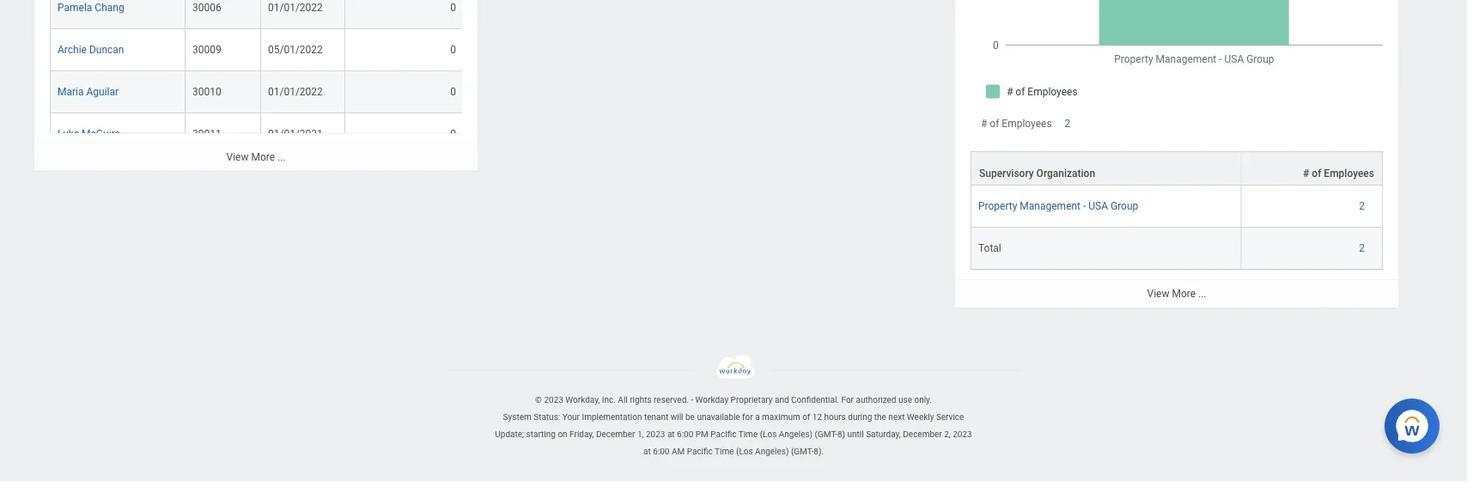 Task type: vqa. For each thing, say whether or not it's contained in the screenshot.
2
yes



Task type: locate. For each thing, give the bounding box(es) containing it.
view more ... inside aca measured workers "element"
[[226, 151, 286, 163]]

view for part-time employees working more than federal full-time standard element
[[1148, 288, 1170, 300]]

pamela chang
[[58, 3, 124, 15]]

inc.
[[602, 395, 616, 406]]

1 horizontal spatial (gmt-
[[815, 430, 838, 440]]

-
[[1084, 200, 1086, 212], [691, 395, 694, 406]]

01/01/2022 up 01/01/2021
[[268, 87, 323, 99]]

0 vertical spatial time
[[739, 430, 758, 440]]

proprietary
[[731, 395, 773, 406]]

1 horizontal spatial ...
[[1199, 288, 1207, 300]]

3 0 from the top
[[451, 87, 456, 99]]

2 button
[[1065, 117, 1074, 131], [1360, 200, 1368, 213], [1360, 242, 1368, 256]]

1 vertical spatial more
[[1172, 288, 1196, 300]]

0 vertical spatial (gmt-
[[815, 430, 838, 440]]

6:00 left am
[[653, 447, 670, 457]]

more inside aca measured workers "element"
[[251, 151, 275, 163]]

employees
[[1002, 118, 1052, 130], [1325, 168, 1375, 180]]

property management - usa group link
[[979, 197, 1139, 212]]

pacific down the unavailable
[[711, 430, 737, 440]]

at down will
[[668, 430, 675, 440]]

(gmt-
[[815, 430, 838, 440], [791, 447, 814, 457]]

1 vertical spatial view more ...
[[1148, 288, 1207, 300]]

property management - usa group
[[979, 200, 1139, 212]]

0 vertical spatial 2
[[1065, 118, 1071, 130]]

# of employees inside popup button
[[1304, 168, 1375, 180]]

1 vertical spatial view more ... link
[[956, 280, 1399, 308]]

0 horizontal spatial time
[[715, 447, 734, 457]]

0 for 30009
[[451, 45, 456, 57]]

0 vertical spatial 2 button
[[1065, 117, 1074, 131]]

2023 right "©"
[[544, 395, 564, 406]]

friday,
[[570, 430, 594, 440]]

2023
[[544, 395, 564, 406], [646, 430, 665, 440], [953, 430, 973, 440]]

footer
[[0, 355, 1468, 461]]

0 vertical spatial 01/01/2022
[[268, 3, 323, 15]]

for
[[842, 395, 854, 406]]

0 horizontal spatial 6:00
[[653, 447, 670, 457]]

part-time employees working more than federal full-time standard element
[[956, 0, 1399, 308]]

© 2023 workday, inc. all rights reserved. - workday proprietary and confidential. for authorized use only. system status: your implementation tenant will be unavailable for a maximum of 12 hours during the next weekly service update; starting on friday, december 1, 2023 at 6:00 pm pacific time (los angeles) (gmt-8) until saturday, december 2, 2023 at 6:00 am pacific time (los angeles) (gmt-8).
[[495, 395, 973, 457]]

at down the 1,
[[644, 447, 651, 457]]

row
[[50, 0, 1468, 30], [50, 30, 1468, 72], [50, 72, 1468, 114], [50, 114, 1468, 157], [971, 151, 1384, 186], [971, 186, 1384, 228], [971, 228, 1384, 270]]

1 0 from the top
[[451, 3, 456, 15]]

0 horizontal spatial more
[[251, 151, 275, 163]]

1 horizontal spatial #
[[1304, 168, 1310, 180]]

0 vertical spatial # of employees
[[981, 118, 1052, 130]]

0 vertical spatial view
[[226, 151, 249, 163]]

december down weekly
[[903, 430, 942, 440]]

(gmt- up '8).'
[[815, 430, 838, 440]]

aguilar
[[86, 87, 119, 99]]

1 horizontal spatial 6:00
[[677, 430, 694, 440]]

2 vertical spatial of
[[803, 413, 811, 423]]

row containing luke mcguire
[[50, 114, 1468, 157]]

1 vertical spatial of
[[1312, 168, 1322, 180]]

1 vertical spatial #
[[1304, 168, 1310, 180]]

0 horizontal spatial december
[[596, 430, 635, 440]]

1 vertical spatial -
[[691, 395, 694, 406]]

more
[[251, 151, 275, 163], [1172, 288, 1196, 300]]

0 vertical spatial more
[[251, 151, 275, 163]]

update;
[[495, 430, 524, 440]]

time
[[739, 430, 758, 440], [715, 447, 734, 457]]

4 0 from the top
[[451, 129, 456, 141]]

1 horizontal spatial view more ...
[[1148, 288, 1207, 300]]

view
[[226, 151, 249, 163], [1148, 288, 1170, 300]]

view for aca measured workers "element"
[[226, 151, 249, 163]]

view more ... for "view more ..." link for part-time employees working more than federal full-time standard element
[[1148, 288, 1207, 300]]

mcguire
[[82, 129, 120, 141]]

(los down maximum
[[760, 430, 777, 440]]

0
[[451, 3, 456, 15], [451, 45, 456, 57], [451, 87, 456, 99], [451, 129, 456, 141]]

0 horizontal spatial employees
[[1002, 118, 1052, 130]]

december down implementation
[[596, 430, 635, 440]]

group
[[1111, 200, 1139, 212]]

view inside part-time employees working more than federal full-time standard element
[[1148, 288, 1170, 300]]

view more ... inside part-time employees working more than federal full-time standard element
[[1148, 288, 1207, 300]]

2,
[[945, 430, 951, 440]]

#
[[981, 118, 988, 130], [1304, 168, 1310, 180]]

2 horizontal spatial 2023
[[953, 430, 973, 440]]

rights
[[630, 395, 652, 406]]

1 vertical spatial employees
[[1325, 168, 1375, 180]]

luke mcguire link
[[58, 126, 120, 141]]

of inside © 2023 workday, inc. all rights reserved. - workday proprietary and confidential. for authorized use only. system status: your implementation tenant will be unavailable for a maximum of 12 hours during the next weekly service update; starting on friday, december 1, 2023 at 6:00 pm pacific time (los angeles) (gmt-8) until saturday, december 2, 2023 at 6:00 am pacific time (los angeles) (gmt-8).
[[803, 413, 811, 423]]

0 horizontal spatial 2023
[[544, 395, 564, 406]]

0 vertical spatial ...
[[278, 151, 286, 163]]

0 horizontal spatial # of employees
[[981, 118, 1052, 130]]

6:00
[[677, 430, 694, 440], [653, 447, 670, 457]]

during
[[848, 413, 873, 423]]

management
[[1020, 200, 1081, 212]]

maria aguilar link
[[58, 83, 119, 99]]

december
[[596, 430, 635, 440], [903, 430, 942, 440]]

0 vertical spatial #
[[981, 118, 988, 130]]

1 horizontal spatial employees
[[1325, 168, 1375, 180]]

0 vertical spatial view more ... link
[[34, 143, 478, 171]]

(los down for
[[736, 447, 753, 457]]

2 for 2 button to the bottom
[[1360, 243, 1366, 255]]

2
[[1065, 118, 1071, 130], [1360, 200, 1366, 212], [1360, 243, 1366, 255]]

more for aca measured workers "element"'s "view more ..." link
[[251, 151, 275, 163]]

on
[[558, 430, 568, 440]]

time down for
[[739, 430, 758, 440]]

angeles)
[[779, 430, 813, 440], [755, 447, 789, 457]]

- inside "link"
[[1084, 200, 1086, 212]]

2 vertical spatial 2 button
[[1360, 242, 1368, 256]]

view more ... for aca measured workers "element"'s "view more ..." link
[[226, 151, 286, 163]]

1 vertical spatial ...
[[1199, 288, 1207, 300]]

hours
[[825, 413, 846, 423]]

authorized
[[856, 395, 897, 406]]

unavailable
[[697, 413, 740, 423]]

view more ...
[[226, 151, 286, 163], [1148, 288, 1207, 300]]

row containing supervisory organization
[[971, 151, 1384, 186]]

1 vertical spatial (los
[[736, 447, 753, 457]]

property
[[979, 200, 1018, 212]]

1 horizontal spatial # of employees
[[1304, 168, 1375, 180]]

... inside part-time employees working more than federal full-time standard element
[[1199, 288, 1207, 300]]

- left usa
[[1084, 200, 1086, 212]]

2 horizontal spatial of
[[1312, 168, 1322, 180]]

0 vertical spatial -
[[1084, 200, 1086, 212]]

01/01/2022 up 05/01/2022
[[268, 3, 323, 15]]

1 vertical spatial 6:00
[[653, 447, 670, 457]]

1 01/01/2022 from the top
[[268, 3, 323, 15]]

view more ... link for aca measured workers "element"
[[34, 143, 478, 171]]

1 horizontal spatial at
[[668, 430, 675, 440]]

1 horizontal spatial view more ... link
[[956, 280, 1399, 308]]

2 vertical spatial 2
[[1360, 243, 1366, 255]]

supervisory
[[980, 168, 1034, 180]]

... for "view more ..." link for part-time employees working more than federal full-time standard element
[[1199, 288, 1207, 300]]

1 vertical spatial (gmt-
[[791, 447, 814, 457]]

0 vertical spatial employees
[[1002, 118, 1052, 130]]

pamela
[[58, 3, 92, 15]]

archie duncan link
[[58, 41, 124, 57]]

1 horizontal spatial (los
[[760, 430, 777, 440]]

workday,
[[566, 395, 600, 406]]

0 horizontal spatial at
[[644, 447, 651, 457]]

- up be
[[691, 395, 694, 406]]

1 horizontal spatial more
[[1172, 288, 1196, 300]]

0 horizontal spatial view more ... link
[[34, 143, 478, 171]]

0 horizontal spatial ...
[[278, 151, 286, 163]]

1 vertical spatial at
[[644, 447, 651, 457]]

0 horizontal spatial of
[[803, 413, 811, 423]]

archie
[[58, 45, 87, 57]]

2 for the top 2 button
[[1065, 118, 1071, 130]]

6:00 left pm
[[677, 430, 694, 440]]

2 0 from the top
[[451, 45, 456, 57]]

1,
[[638, 430, 644, 440]]

1 horizontal spatial time
[[739, 430, 758, 440]]

time down the unavailable
[[715, 447, 734, 457]]

supervisory organization button
[[972, 152, 1241, 185]]

0 horizontal spatial view more ...
[[226, 151, 286, 163]]

and
[[775, 395, 789, 406]]

0 horizontal spatial (los
[[736, 447, 753, 457]]

0 vertical spatial 6:00
[[677, 430, 694, 440]]

0 horizontal spatial -
[[691, 395, 694, 406]]

05/01/2022
[[268, 45, 323, 57]]

2 01/01/2022 from the top
[[268, 87, 323, 99]]

0 for 30011
[[451, 129, 456, 141]]

# of employees
[[981, 118, 1052, 130], [1304, 168, 1375, 180]]

total element
[[979, 239, 1002, 255]]

maria
[[58, 87, 84, 99]]

1 vertical spatial view
[[1148, 288, 1170, 300]]

2023 right the 1,
[[646, 430, 665, 440]]

1 horizontal spatial view
[[1148, 288, 1170, 300]]

a
[[755, 413, 760, 423]]

view inside aca measured workers "element"
[[226, 151, 249, 163]]

2023 right 2, in the bottom right of the page
[[953, 430, 973, 440]]

row containing pamela chang
[[50, 0, 1468, 30]]

0 horizontal spatial #
[[981, 118, 988, 130]]

row containing property management - usa group
[[971, 186, 1384, 228]]

pacific
[[711, 430, 737, 440], [687, 447, 713, 457]]

am
[[672, 447, 685, 457]]

1 vertical spatial # of employees
[[1304, 168, 1375, 180]]

use
[[899, 395, 913, 406]]

... inside aca measured workers "element"
[[278, 151, 286, 163]]

1 vertical spatial 01/01/2022
[[268, 87, 323, 99]]

(gmt- down 12
[[791, 447, 814, 457]]

... for aca measured workers "element"'s "view more ..." link
[[278, 151, 286, 163]]

1 horizontal spatial december
[[903, 430, 942, 440]]

be
[[686, 413, 695, 423]]

0 vertical spatial view more ...
[[226, 151, 286, 163]]

1 horizontal spatial of
[[990, 118, 1000, 130]]

1 vertical spatial 2
[[1360, 200, 1366, 212]]

of
[[990, 118, 1000, 130], [1312, 168, 1322, 180], [803, 413, 811, 423]]

will
[[671, 413, 684, 423]]

reserved.
[[654, 395, 689, 406]]

01/01/2022
[[268, 3, 323, 15], [268, 87, 323, 99]]

pacific down pm
[[687, 447, 713, 457]]

row containing total
[[971, 228, 1384, 270]]

footer containing © 2023 workday, inc. all rights reserved. - workday proprietary and confidential. for authorized use only. system status: your implementation tenant will be unavailable for a maximum of 12 hours during the next weekly service update; starting on friday, december 1, 2023 at 6:00 pm pacific time (los angeles) (gmt-8) until saturday, december 2, 2023 at 6:00 am pacific time (los angeles) (gmt-8).
[[0, 355, 1468, 461]]

(los
[[760, 430, 777, 440], [736, 447, 753, 457]]

luke mcguire
[[58, 129, 120, 141]]

0 horizontal spatial view
[[226, 151, 249, 163]]

1 horizontal spatial -
[[1084, 200, 1086, 212]]

©
[[535, 395, 542, 406]]

view more ... link
[[34, 143, 478, 171], [956, 280, 1399, 308]]

0 horizontal spatial (gmt-
[[791, 447, 814, 457]]

at
[[668, 430, 675, 440], [644, 447, 651, 457]]



Task type: describe. For each thing, give the bounding box(es) containing it.
your
[[563, 413, 580, 423]]

tenant
[[644, 413, 669, 423]]

# inside popup button
[[1304, 168, 1310, 180]]

30010
[[192, 87, 221, 99]]

status:
[[534, 413, 560, 423]]

system
[[503, 413, 532, 423]]

8)
[[838, 430, 846, 440]]

organization
[[1037, 168, 1096, 180]]

1 vertical spatial pacific
[[687, 447, 713, 457]]

aca measured workers element
[[34, 0, 1468, 171]]

service
[[937, 413, 965, 423]]

1 december from the left
[[596, 430, 635, 440]]

starting
[[526, 430, 556, 440]]

01/01/2022 for 30010
[[268, 87, 323, 99]]

workday
[[696, 395, 729, 406]]

employees inside popup button
[[1325, 168, 1375, 180]]

0 vertical spatial at
[[668, 430, 675, 440]]

confidential.
[[792, 395, 840, 406]]

saturday,
[[866, 430, 901, 440]]

30009
[[192, 45, 221, 57]]

row containing archie duncan
[[50, 30, 1468, 72]]

1 vertical spatial 2 button
[[1360, 200, 1368, 213]]

all
[[618, 395, 628, 406]]

duncan
[[89, 45, 124, 57]]

0 vertical spatial of
[[990, 118, 1000, 130]]

row containing maria aguilar
[[50, 72, 1468, 114]]

0 vertical spatial (los
[[760, 430, 777, 440]]

until
[[848, 430, 864, 440]]

0 for 30010
[[451, 87, 456, 99]]

01/01/2021
[[268, 129, 323, 141]]

chang
[[95, 3, 124, 15]]

0 vertical spatial angeles)
[[779, 430, 813, 440]]

maria aguilar
[[58, 87, 119, 99]]

luke
[[58, 129, 79, 141]]

supervisory organization
[[980, 168, 1096, 180]]

the
[[875, 413, 887, 423]]

30011
[[192, 129, 221, 141]]

0 vertical spatial pacific
[[711, 430, 737, 440]]

1 vertical spatial time
[[715, 447, 734, 457]]

pm
[[696, 430, 709, 440]]

01/01/2022 for 30006
[[268, 3, 323, 15]]

implementation
[[582, 413, 642, 423]]

total
[[979, 243, 1002, 255]]

0 for 30006
[[451, 3, 456, 15]]

1 horizontal spatial 2023
[[646, 430, 665, 440]]

weekly
[[907, 413, 934, 423]]

12
[[813, 413, 822, 423]]

more for "view more ..." link for part-time employees working more than federal full-time standard element
[[1172, 288, 1196, 300]]

only.
[[915, 395, 932, 406]]

8).
[[814, 447, 824, 457]]

# of employees button
[[1242, 152, 1383, 185]]

30006
[[192, 3, 221, 15]]

for
[[743, 413, 753, 423]]

1 vertical spatial angeles)
[[755, 447, 789, 457]]

- inside © 2023 workday, inc. all rights reserved. - workday proprietary and confidential. for authorized use only. system status: your implementation tenant will be unavailable for a maximum of 12 hours during the next weekly service update; starting on friday, december 1, 2023 at 6:00 pm pacific time (los angeles) (gmt-8) until saturday, december 2, 2023 at 6:00 am pacific time (los angeles) (gmt-8).
[[691, 395, 694, 406]]

2 december from the left
[[903, 430, 942, 440]]

maximum
[[762, 413, 801, 423]]

usa
[[1089, 200, 1109, 212]]

pamela chang link
[[58, 0, 124, 15]]

2 for middle 2 button
[[1360, 200, 1366, 212]]

next
[[889, 413, 905, 423]]

archie duncan
[[58, 45, 124, 57]]

of inside popup button
[[1312, 168, 1322, 180]]

view more ... link for part-time employees working more than federal full-time standard element
[[956, 280, 1399, 308]]



